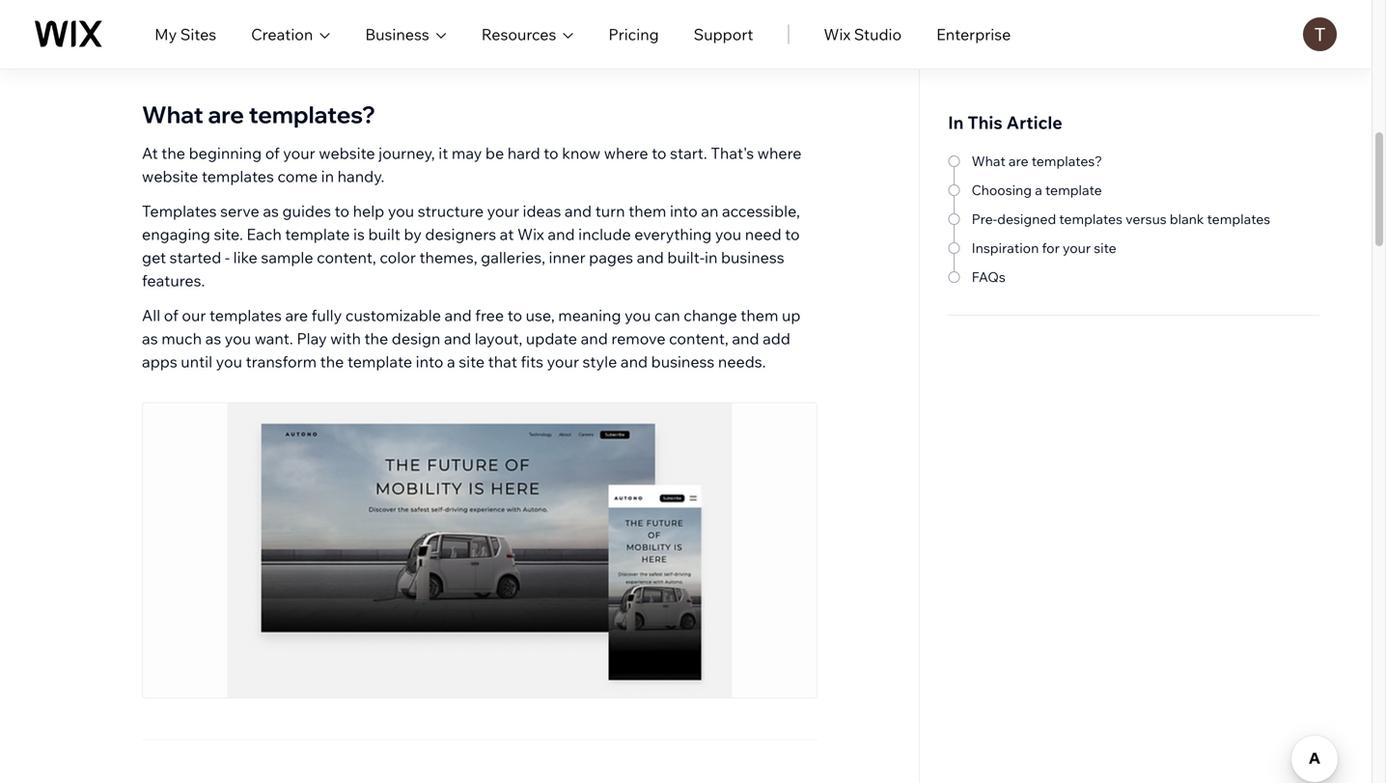 Task type: describe. For each thing, give the bounding box(es) containing it.
structure
[[418, 201, 484, 221]]

choosing a template
[[972, 182, 1102, 198]]

enterprise
[[937, 25, 1011, 44]]

start.
[[670, 143, 708, 163]]

in
[[948, 112, 964, 133]]

at the beginning of your website journey, it may be hard to know where to start. that's where website templates come in handy.
[[142, 143, 802, 186]]

built-
[[668, 248, 705, 267]]

may
[[452, 143, 482, 163]]

use,
[[526, 306, 555, 325]]

much
[[161, 329, 202, 348]]

apps
[[142, 352, 177, 371]]

customizable
[[346, 306, 441, 325]]

creation button
[[251, 23, 331, 46]]

with
[[330, 329, 361, 348]]

resources
[[482, 25, 557, 44]]

can
[[655, 306, 680, 325]]

sample
[[261, 248, 313, 267]]

creation
[[251, 25, 313, 44]]

inspiration for your site
[[972, 239, 1117, 256]]

need
[[745, 225, 782, 244]]

in inside at the beginning of your website journey, it may be hard to know where to start. that's where website templates come in handy.
[[321, 167, 334, 186]]

play
[[297, 329, 327, 348]]

this
[[968, 112, 1003, 133]]

you up by
[[388, 201, 414, 221]]

and left layout,
[[444, 329, 471, 348]]

profile image image
[[1304, 17, 1337, 51]]

my
[[155, 25, 177, 44]]

turn
[[596, 201, 625, 221]]

templates up 'for'
[[1060, 211, 1123, 227]]

wix inside templates serve as guides to help you structure your ideas and turn them into an accessible, engaging site. each template is built by designers at wix and include everything you need to get started - like sample content, color themes, galleries, inner pages and built-in business features.
[[518, 225, 544, 244]]

and up inner
[[548, 225, 575, 244]]

color
[[380, 248, 416, 267]]

engaging
[[142, 225, 210, 244]]

layout,
[[475, 329, 523, 348]]

templates inside at the beginning of your website journey, it may be hard to know where to start. that's where website templates come in handy.
[[202, 167, 274, 186]]

accessible,
[[722, 201, 800, 221]]

content, inside templates serve as guides to help you structure your ideas and turn them into an accessible, engaging site. each template is built by designers at wix and include everything you need to get started - like sample content, color themes, galleries, inner pages and built-in business features.
[[317, 248, 376, 267]]

all of our templates are fully customizable and free to use, meaning you can change them up as much as you want. play with the design and layout, update and remove content, and add apps until you transform the template into a site that fits your style and business needs.
[[142, 306, 801, 371]]

and down meaning
[[581, 329, 608, 348]]

help
[[353, 201, 385, 221]]

article
[[1007, 112, 1063, 133]]

an
[[701, 201, 719, 221]]

0 horizontal spatial are
[[208, 100, 244, 129]]

are inside all of our templates are fully customizable and free to use, meaning you can change them up as much as you want. play with the design and layout, update and remove content, and add apps until you transform the template into a site that fits your style and business needs.
[[285, 306, 308, 325]]

meaning
[[558, 306, 621, 325]]

-
[[225, 248, 230, 267]]

1 horizontal spatial templates?
[[1032, 153, 1103, 169]]

versus
[[1126, 211, 1167, 227]]

everything
[[635, 225, 712, 244]]

want.
[[255, 329, 293, 348]]

templates right blank
[[1208, 211, 1271, 227]]

that
[[488, 352, 517, 371]]

of inside all of our templates are fully customizable and free to use, meaning you can change them up as much as you want. play with the design and layout, update and remove content, and add apps until you transform the template into a site that fits your style and business needs.
[[164, 306, 178, 325]]

update
[[526, 329, 577, 348]]

studio
[[854, 25, 902, 44]]

business inside all of our templates are fully customizable and free to use, meaning you can change them up as much as you want. play with the design and layout, update and remove content, and add apps until you transform the template into a site that fits your style and business needs.
[[651, 352, 715, 371]]

transform
[[246, 352, 317, 371]]

in this article
[[948, 112, 1063, 133]]

templates serve as guides to help you structure your ideas and turn them into an accessible, engaging site. each template is built by designers at wix and include everything you need to get started - like sample content, color themes, galleries, inner pages and built-in business features.
[[142, 201, 800, 290]]

choosing
[[972, 182, 1032, 198]]

your inside all of our templates are fully customizable and free to use, meaning you can change them up as much as you want. play with the design and layout, update and remove content, and add apps until you transform the template into a site that fits your style and business needs.
[[547, 352, 579, 371]]

wix studio link
[[824, 23, 902, 46]]

you up remove
[[625, 306, 651, 325]]

1 vertical spatial what
[[972, 153, 1006, 169]]

2 where from the left
[[758, 143, 802, 163]]

free
[[475, 306, 504, 325]]

of inside at the beginning of your website journey, it may be hard to know where to start. that's where website templates come in handy.
[[265, 143, 280, 163]]

our
[[182, 306, 206, 325]]

resources button
[[482, 23, 574, 46]]

support
[[694, 25, 754, 44]]

up
[[782, 306, 801, 325]]

hard
[[508, 143, 540, 163]]

is
[[353, 225, 365, 244]]

for
[[1042, 239, 1060, 256]]

pages
[[589, 248, 634, 267]]

templates
[[142, 201, 217, 221]]

needs.
[[718, 352, 766, 371]]

your inside templates serve as guides to help you structure your ideas and turn them into an accessible, engaging site. each template is built by designers at wix and include everything you need to get started - like sample content, color themes, galleries, inner pages and built-in business features.
[[487, 201, 519, 221]]

your right 'for'
[[1063, 239, 1091, 256]]

fits
[[521, 352, 544, 371]]

fully
[[312, 306, 342, 325]]

that's
[[711, 143, 754, 163]]

all
[[142, 306, 160, 325]]

beginning
[[189, 143, 262, 163]]

it
[[439, 143, 448, 163]]

inner
[[549, 248, 586, 267]]

to inside all of our templates are fully customizable and free to use, meaning you can change them up as much as you want. play with the design and layout, update and remove content, and add apps until you transform the template into a site that fits your style and business needs.
[[508, 306, 522, 325]]

built
[[368, 225, 401, 244]]

galleries,
[[481, 248, 546, 267]]

ideas
[[523, 201, 561, 221]]

until
[[181, 352, 213, 371]]

add
[[763, 329, 791, 348]]

serve
[[220, 201, 260, 221]]

content, inside all of our templates are fully customizable and free to use, meaning you can change them up as much as you want. play with the design and layout, update and remove content, and add apps until you transform the template into a site that fits your style and business needs.
[[669, 329, 729, 348]]

enterprise link
[[937, 23, 1011, 46]]



Task type: vqa. For each thing, say whether or not it's contained in the screenshot.
Wix logo, homepage
no



Task type: locate. For each thing, give the bounding box(es) containing it.
your inside at the beginning of your website journey, it may be hard to know where to start. that's where website templates come in handy.
[[283, 143, 315, 163]]

template down guides
[[285, 225, 350, 244]]

template up designed
[[1046, 182, 1102, 198]]

know
[[562, 143, 601, 163]]

business inside templates serve as guides to help you structure your ideas and turn them into an accessible, engaging site. each template is built by designers at wix and include everything you need to get started - like sample content, color themes, galleries, inner pages and built-in business features.
[[721, 248, 785, 267]]

1 vertical spatial template
[[285, 225, 350, 244]]

1 horizontal spatial what
[[972, 153, 1006, 169]]

1 vertical spatial website
[[142, 167, 198, 186]]

1 vertical spatial a
[[447, 352, 455, 371]]

business
[[721, 248, 785, 267], [651, 352, 715, 371]]

what up choosing
[[972, 153, 1006, 169]]

1 vertical spatial what are templates?
[[972, 153, 1103, 169]]

guides
[[282, 201, 331, 221]]

are up choosing
[[1009, 153, 1029, 169]]

in inside templates serve as guides to help you structure your ideas and turn them into an accessible, engaging site. each template is built by designers at wix and include everything you need to get started - like sample content, color themes, galleries, inner pages and built-in business features.
[[705, 248, 718, 267]]

template down with at the left top of the page
[[348, 352, 412, 371]]

like
[[233, 248, 258, 267]]

each
[[247, 225, 282, 244]]

you
[[388, 201, 414, 221], [715, 225, 742, 244], [625, 306, 651, 325], [225, 329, 251, 348], [216, 352, 242, 371]]

as inside templates serve as guides to help you structure your ideas and turn them into an accessible, engaging site. each template is built by designers at wix and include everything you need to get started - like sample content, color themes, galleries, inner pages and built-in business features.
[[263, 201, 279, 221]]

features.
[[142, 271, 205, 290]]

0 horizontal spatial into
[[416, 352, 444, 371]]

to left help
[[335, 201, 350, 221]]

0 vertical spatial template
[[1046, 182, 1102, 198]]

1 where from the left
[[604, 143, 649, 163]]

themes,
[[420, 248, 478, 267]]

1 horizontal spatial into
[[670, 201, 698, 221]]

0 horizontal spatial as
[[142, 329, 158, 348]]

the inside at the beginning of your website journey, it may be hard to know where to start. that's where website templates come in handy.
[[162, 143, 185, 163]]

in right come
[[321, 167, 334, 186]]

1 vertical spatial into
[[416, 352, 444, 371]]

0 vertical spatial templates?
[[249, 100, 375, 129]]

1 vertical spatial in
[[705, 248, 718, 267]]

them inside all of our templates are fully customizable and free to use, meaning you can change them up as much as you want. play with the design and layout, update and remove content, and add apps until you transform the template into a site that fits your style and business needs.
[[741, 306, 779, 325]]

1 vertical spatial business
[[651, 352, 715, 371]]

as up each
[[263, 201, 279, 221]]

0 vertical spatial of
[[265, 143, 280, 163]]

templates?
[[249, 100, 375, 129], [1032, 153, 1103, 169]]

1 horizontal spatial site
[[1094, 239, 1117, 256]]

1 vertical spatial site
[[459, 352, 485, 371]]

designed
[[998, 211, 1057, 227]]

templates up want.
[[209, 306, 282, 325]]

1 horizontal spatial a
[[1035, 182, 1043, 198]]

design
[[392, 329, 441, 348]]

2 vertical spatial are
[[285, 306, 308, 325]]

0 vertical spatial wix
[[824, 25, 851, 44]]

0 horizontal spatial site
[[459, 352, 485, 371]]

0 horizontal spatial content,
[[317, 248, 376, 267]]

0 horizontal spatial what are templates?
[[142, 100, 375, 129]]

content, down is at the top of page
[[317, 248, 376, 267]]

wix left studio
[[824, 25, 851, 44]]

your up 'at' on the top
[[487, 201, 519, 221]]

2 horizontal spatial the
[[365, 329, 388, 348]]

business
[[365, 25, 429, 44]]

0 vertical spatial business
[[721, 248, 785, 267]]

into down design
[[416, 352, 444, 371]]

the down customizable
[[365, 329, 388, 348]]

as down "all"
[[142, 329, 158, 348]]

0 horizontal spatial wix
[[518, 225, 544, 244]]

1 horizontal spatial what are templates?
[[972, 153, 1103, 169]]

as
[[263, 201, 279, 221], [142, 329, 158, 348], [205, 329, 221, 348]]

as up until
[[205, 329, 221, 348]]

1 vertical spatial are
[[1009, 153, 1029, 169]]

0 horizontal spatial the
[[162, 143, 185, 163]]

the right at
[[162, 143, 185, 163]]

are up beginning
[[208, 100, 244, 129]]

your down update
[[547, 352, 579, 371]]

get
[[142, 248, 166, 267]]

0 vertical spatial the
[[162, 143, 185, 163]]

at
[[500, 225, 514, 244]]

pricing link
[[609, 23, 659, 46]]

2 horizontal spatial as
[[263, 201, 279, 221]]

into
[[670, 201, 698, 221], [416, 352, 444, 371]]

at
[[142, 143, 158, 163]]

your up come
[[283, 143, 315, 163]]

them up everything in the top of the page
[[629, 201, 667, 221]]

site
[[1094, 239, 1117, 256], [459, 352, 485, 371]]

template inside templates serve as guides to help you structure your ideas and turn them into an accessible, engaging site. each template is built by designers at wix and include everything you need to get started - like sample content, color themes, galleries, inner pages and built-in business features.
[[285, 225, 350, 244]]

a up designed
[[1035, 182, 1043, 198]]

started
[[170, 248, 221, 267]]

by
[[404, 225, 422, 244]]

1 vertical spatial wix
[[518, 225, 544, 244]]

1 horizontal spatial business
[[721, 248, 785, 267]]

templates inside all of our templates are fully customizable and free to use, meaning you can change them up as much as you want. play with the design and layout, update and remove content, and add apps until you transform the template into a site that fits your style and business needs.
[[209, 306, 282, 325]]

what are templates? up choosing a template
[[972, 153, 1103, 169]]

business button
[[365, 23, 447, 46]]

inspiration
[[972, 239, 1039, 256]]

my sites
[[155, 25, 216, 44]]

templates? up come
[[249, 100, 375, 129]]

into inside all of our templates are fully customizable and free to use, meaning you can change them up as much as you want. play with the design and layout, update and remove content, and add apps until you transform the template into a site that fits your style and business needs.
[[416, 352, 444, 371]]

where right that's
[[758, 143, 802, 163]]

website
[[319, 143, 375, 163], [142, 167, 198, 186]]

a left the that
[[447, 352, 455, 371]]

site.
[[214, 225, 243, 244]]

where
[[604, 143, 649, 163], [758, 143, 802, 163]]

and down everything in the top of the page
[[637, 248, 664, 267]]

sites
[[180, 25, 216, 44]]

1 horizontal spatial website
[[319, 143, 375, 163]]

0 horizontal spatial in
[[321, 167, 334, 186]]

of
[[265, 143, 280, 163], [164, 306, 178, 325]]

and down remove
[[621, 352, 648, 371]]

0 horizontal spatial business
[[651, 352, 715, 371]]

business down need
[[721, 248, 785, 267]]

into inside templates serve as guides to help you structure your ideas and turn them into an accessible, engaging site. each template is built by designers at wix and include everything you need to get started - like sample content, color themes, galleries, inner pages and built-in business features.
[[670, 201, 698, 221]]

to right hard on the top left of the page
[[544, 143, 559, 163]]

to right need
[[785, 225, 800, 244]]

you down "an"
[[715, 225, 742, 244]]

1 horizontal spatial as
[[205, 329, 221, 348]]

templates
[[202, 167, 274, 186], [1060, 211, 1123, 227], [1208, 211, 1271, 227], [209, 306, 282, 325]]

templates? up choosing a template
[[1032, 153, 1103, 169]]

1 horizontal spatial wix
[[824, 25, 851, 44]]

wix
[[824, 25, 851, 44], [518, 225, 544, 244]]

1 vertical spatial of
[[164, 306, 178, 325]]

and left free
[[445, 306, 472, 325]]

2 vertical spatial template
[[348, 352, 412, 371]]

a inside all of our templates are fully customizable and free to use, meaning you can change them up as much as you want. play with the design and layout, update and remove content, and add apps until you transform the template into a site that fits your style and business needs.
[[447, 352, 455, 371]]

pre-designed templates versus blank templates
[[972, 211, 1271, 227]]

handy.
[[338, 167, 385, 186]]

change
[[684, 306, 737, 325]]

1 horizontal spatial content,
[[669, 329, 729, 348]]

to
[[544, 143, 559, 163], [652, 143, 667, 163], [335, 201, 350, 221], [785, 225, 800, 244], [508, 306, 522, 325]]

1 horizontal spatial where
[[758, 143, 802, 163]]

1 vertical spatial the
[[365, 329, 388, 348]]

style
[[583, 352, 617, 371]]

site left the that
[[459, 352, 485, 371]]

what are templates?
[[142, 100, 375, 129], [972, 153, 1103, 169]]

and left turn
[[565, 201, 592, 221]]

pre-
[[972, 211, 998, 227]]

0 vertical spatial in
[[321, 167, 334, 186]]

business down the can
[[651, 352, 715, 371]]

to left start.
[[652, 143, 667, 163]]

wix right 'at' on the top
[[518, 225, 544, 244]]

1 horizontal spatial in
[[705, 248, 718, 267]]

the
[[162, 143, 185, 163], [365, 329, 388, 348], [320, 352, 344, 371]]

0 horizontal spatial what
[[142, 100, 204, 129]]

content, down change
[[669, 329, 729, 348]]

1 horizontal spatial the
[[320, 352, 344, 371]]

where right know
[[604, 143, 649, 163]]

0 vertical spatial what
[[142, 100, 204, 129]]

support link
[[694, 23, 754, 46]]

them inside templates serve as guides to help you structure your ideas and turn them into an accessible, engaging site. each template is built by designers at wix and include everything you need to get started - like sample content, color themes, galleries, inner pages and built-in business features.
[[629, 201, 667, 221]]

1 vertical spatial them
[[741, 306, 779, 325]]

them up add
[[741, 306, 779, 325]]

0 horizontal spatial of
[[164, 306, 178, 325]]

remove
[[612, 329, 666, 348]]

what up at
[[142, 100, 204, 129]]

website up handy.
[[319, 143, 375, 163]]

0 vertical spatial content,
[[317, 248, 376, 267]]

1 horizontal spatial are
[[285, 306, 308, 325]]

template
[[1046, 182, 1102, 198], [285, 225, 350, 244], [348, 352, 412, 371]]

a screenshot showing a desktop and mobile template. image
[[227, 403, 732, 698]]

to right free
[[508, 306, 522, 325]]

1 vertical spatial templates?
[[1032, 153, 1103, 169]]

be
[[486, 143, 504, 163]]

0 vertical spatial what are templates?
[[142, 100, 375, 129]]

templates down beginning
[[202, 167, 274, 186]]

1 vertical spatial content,
[[669, 329, 729, 348]]

include
[[579, 225, 631, 244]]

template inside all of our templates are fully customizable and free to use, meaning you can change them up as much as you want. play with the design and layout, update and remove content, and add apps until you transform the template into a site that fits your style and business needs.
[[348, 352, 412, 371]]

are up play on the left top of the page
[[285, 306, 308, 325]]

of up come
[[265, 143, 280, 163]]

content,
[[317, 248, 376, 267], [669, 329, 729, 348]]

you right until
[[216, 352, 242, 371]]

them
[[629, 201, 667, 221], [741, 306, 779, 325]]

what are templates? up beginning
[[142, 100, 375, 129]]

0 vertical spatial into
[[670, 201, 698, 221]]

site down pre-designed templates versus blank templates
[[1094, 239, 1117, 256]]

a
[[1035, 182, 1043, 198], [447, 352, 455, 371]]

0 horizontal spatial templates?
[[249, 100, 375, 129]]

site inside all of our templates are fully customizable and free to use, meaning you can change them up as much as you want. play with the design and layout, update and remove content, and add apps until you transform the template into a site that fits your style and business needs.
[[459, 352, 485, 371]]

1 horizontal spatial of
[[265, 143, 280, 163]]

and up needs.
[[732, 329, 760, 348]]

of right "all"
[[164, 306, 178, 325]]

0 horizontal spatial where
[[604, 143, 649, 163]]

0 vertical spatial are
[[208, 100, 244, 129]]

0 horizontal spatial a
[[447, 352, 455, 371]]

blank
[[1170, 211, 1205, 227]]

0 vertical spatial a
[[1035, 182, 1043, 198]]

0 vertical spatial site
[[1094, 239, 1117, 256]]

0 vertical spatial them
[[629, 201, 667, 221]]

you left want.
[[225, 329, 251, 348]]

what
[[142, 100, 204, 129], [972, 153, 1006, 169]]

the down with at the left top of the page
[[320, 352, 344, 371]]

2 horizontal spatial are
[[1009, 153, 1029, 169]]

into up everything in the top of the page
[[670, 201, 698, 221]]

my sites link
[[155, 23, 216, 46]]

wix studio
[[824, 25, 902, 44]]

0 vertical spatial website
[[319, 143, 375, 163]]

website down at
[[142, 167, 198, 186]]

0 horizontal spatial them
[[629, 201, 667, 221]]

2 vertical spatial the
[[320, 352, 344, 371]]

are
[[208, 100, 244, 129], [1009, 153, 1029, 169], [285, 306, 308, 325]]

come
[[278, 167, 318, 186]]

pricing
[[609, 25, 659, 44]]

in down everything in the top of the page
[[705, 248, 718, 267]]

0 horizontal spatial website
[[142, 167, 198, 186]]

1 horizontal spatial them
[[741, 306, 779, 325]]



